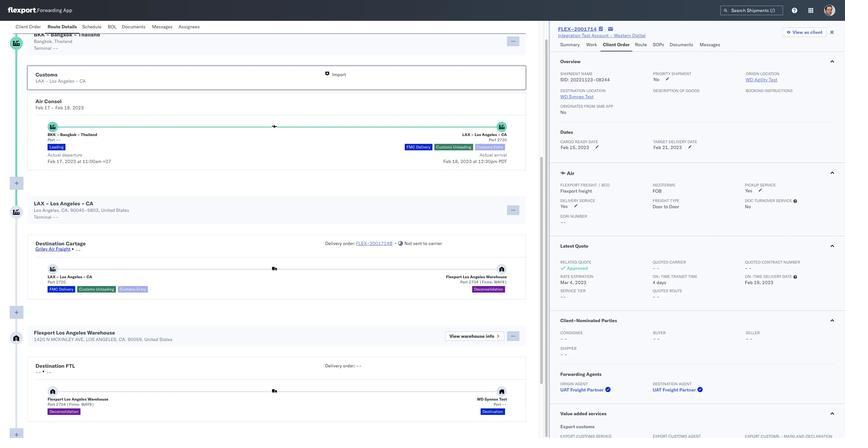 Task type: locate. For each thing, give the bounding box(es) containing it.
terminal down bangkok,
[[34, 45, 52, 51]]

freight down fob on the right of page
[[653, 198, 669, 203]]

18, right '17'
[[64, 105, 71, 111]]

-
[[46, 31, 49, 38], [74, 31, 77, 38], [610, 33, 613, 38], [53, 45, 56, 51], [56, 45, 58, 51], [45, 78, 48, 84], [76, 78, 78, 84], [51, 105, 54, 111], [57, 132, 59, 137], [77, 132, 80, 137], [471, 132, 474, 137], [498, 132, 500, 137], [56, 137, 58, 142], [58, 137, 61, 142], [46, 200, 49, 207], [81, 200, 85, 207], [53, 214, 56, 220], [56, 214, 58, 220], [560, 219, 563, 225], [563, 219, 566, 225], [75, 247, 78, 253], [78, 247, 81, 253], [653, 265, 655, 271], [657, 265, 659, 271], [745, 265, 748, 271], [749, 265, 752, 271], [56, 275, 59, 279], [83, 275, 86, 279], [560, 294, 563, 300], [563, 294, 566, 300], [653, 294, 655, 300], [657, 294, 659, 300], [560, 336, 563, 342], [564, 336, 567, 342], [653, 336, 656, 342], [657, 336, 660, 342], [746, 336, 749, 342], [750, 336, 753, 342], [560, 352, 563, 358], [564, 352, 567, 358], [356, 363, 359, 369], [359, 363, 362, 369], [35, 370, 38, 375], [38, 370, 41, 375], [46, 370, 49, 375], [49, 370, 52, 375], [502, 402, 504, 407], [504, 402, 507, 407]]

--
[[75, 247, 81, 253], [35, 370, 41, 375], [46, 370, 52, 375]]

on- up 4
[[653, 274, 661, 279]]

location inside origin location wd agility test
[[760, 71, 779, 76]]

0 horizontal spatial at
[[77, 159, 81, 164]]

freight down origin agent
[[570, 387, 586, 393]]

2023 inside air consol feb 17 - feb 18, 2023
[[72, 105, 84, 111]]

2 horizontal spatial date
[[782, 274, 792, 279]]

client order down 'western'
[[603, 42, 630, 48]]

bangkok
[[51, 31, 72, 38], [60, 132, 76, 137]]

quoted inside quoted route - -
[[653, 289, 668, 293]]

digital
[[632, 33, 646, 38]]

location up the wd agility test link at the right top of the page
[[760, 71, 779, 76]]

documents button right bol
[[119, 21, 149, 34]]

uat for destination
[[653, 387, 661, 393]]

0 vertical spatial client
[[16, 24, 28, 30]]

agent up value added services button
[[679, 382, 692, 387]]

on-
[[653, 274, 661, 279], [745, 274, 753, 279]]

on- for on-time transit time 4 days
[[653, 274, 661, 279]]

0 vertical spatial 18,
[[64, 105, 71, 111]]

date for feb 21, 2023
[[688, 139, 697, 144]]

uat freight partner link for destination
[[653, 387, 704, 393]]

uat freight partner down origin agent
[[560, 387, 604, 393]]

1 time from the left
[[661, 274, 670, 279]]

to down incoterms fob
[[664, 204, 668, 210]]

2023 down ready
[[578, 145, 589, 150]]

wd inside wd synnex test port -- destination
[[477, 397, 484, 402]]

sops
[[653, 42, 664, 48]]

wd for wd synnex test
[[560, 94, 568, 100]]

angeles inside lax - los angeles - ca los angeles, ca, 90045-5803, united states terminal --
[[60, 200, 80, 207]]

time up 19,
[[753, 274, 762, 279]]

shipper
[[560, 346, 577, 351]]

states right 5803,
[[116, 207, 129, 213]]

flex-2001714b button
[[356, 241, 392, 247]]

2 uat freight partner link from the left
[[653, 387, 704, 393]]

ca, inside flexport los angeles warehouse 1420 n mckinley ave, los angeles, ca, 90059, united states
[[119, 337, 126, 343]]

order: for delivery order: --
[[343, 363, 355, 369]]

1 horizontal spatial yes
[[745, 188, 752, 194]]

quoted down days
[[653, 289, 668, 293]]

agent for origin agent
[[575, 382, 588, 387]]

1 horizontal spatial actual
[[480, 152, 493, 158]]

08244
[[596, 77, 610, 83]]

origin for origin location wd agility test
[[746, 71, 759, 76]]

customs
[[576, 424, 595, 430]]

view left warehouse
[[449, 333, 460, 339]]

0 horizontal spatial 18,
[[64, 105, 71, 111]]

description
[[653, 88, 679, 93]]

1 vertical spatial view
[[449, 333, 460, 339]]

0 horizontal spatial uat freight partner
[[560, 387, 604, 393]]

client down flexport. image
[[16, 24, 28, 30]]

0 vertical spatial origin
[[746, 71, 759, 76]]

on- inside on-time transit time 4 days
[[653, 274, 661, 279]]

description of goods
[[653, 88, 700, 93]]

1 vertical spatial 18,
[[452, 159, 459, 164]]

18, inside actual arrival feb 18, 2023 at 12:30pm pdt
[[452, 159, 459, 164]]

19,
[[754, 280, 761, 286]]

documents for right documents button
[[670, 42, 693, 48]]

griley
[[35, 246, 48, 252]]

rate
[[560, 274, 570, 279]]

1 horizontal spatial states
[[159, 337, 173, 343]]

1 vertical spatial ca,
[[119, 337, 126, 343]]

test
[[582, 33, 590, 38], [769, 77, 777, 83], [585, 94, 594, 100], [499, 397, 507, 402]]

priority
[[653, 71, 670, 76]]

2 vertical spatial air
[[49, 246, 55, 252]]

0 vertical spatial states
[[116, 207, 129, 213]]

air up 'flexport freight / bco flexport freight'
[[567, 170, 574, 176]]

door down fob on the right of page
[[653, 204, 663, 210]]

thailand down route details button
[[54, 38, 72, 44]]

bol
[[108, 24, 117, 30]]

no down doc
[[745, 204, 751, 210]]

thailand down schedule
[[78, 31, 100, 38]]

0 horizontal spatial 2720
[[56, 280, 66, 285]]

bangkok up "loading"
[[60, 132, 76, 137]]

0 vertical spatial route
[[48, 24, 60, 30]]

delivery down contract
[[763, 274, 781, 279]]

at inside actual arrival feb 18, 2023 at 12:30pm pdt
[[473, 159, 477, 164]]

0 horizontal spatial air
[[35, 98, 43, 105]]

number
[[570, 214, 587, 219]]

1 horizontal spatial app
[[606, 104, 613, 109]]

quoted for quoted contract number - - rate expiration mar 4, 2023
[[745, 260, 761, 265]]

client order button down 'western'
[[600, 39, 632, 51]]

0 vertical spatial bangkok
[[51, 31, 72, 38]]

states inside lax - los angeles - ca los angeles, ca, 90045-5803, united states terminal --
[[116, 207, 129, 213]]

0 vertical spatial messages
[[152, 24, 173, 30]]

2 actual from the left
[[480, 152, 493, 158]]

los
[[49, 78, 57, 84], [475, 132, 481, 137], [50, 200, 59, 207], [34, 207, 41, 213], [60, 275, 66, 279], [463, 275, 469, 279], [56, 330, 65, 336], [64, 397, 71, 402]]

2 at from the left
[[473, 159, 477, 164]]

0 horizontal spatial partner
[[587, 387, 604, 393]]

0 horizontal spatial to
[[423, 241, 427, 247]]

1 horizontal spatial partner
[[679, 387, 696, 393]]

lax inside lax - los angeles - ca los angeles, ca, 90045-5803, united states terminal --
[[34, 200, 44, 207]]

2 horizontal spatial air
[[567, 170, 574, 176]]

order: for delivery order:
[[343, 241, 355, 247]]

bkk
[[34, 31, 45, 38], [48, 132, 56, 137]]

0 vertical spatial messages button
[[149, 21, 176, 34]]

view left as
[[793, 29, 803, 35]]

app up the details
[[63, 7, 72, 14]]

messages button
[[149, 21, 176, 34], [697, 39, 724, 51]]

1 actual from the left
[[48, 152, 61, 158]]

service down 'flexport freight / bco flexport freight'
[[579, 198, 595, 203]]

at down "departure"
[[77, 159, 81, 164]]

1 vertical spatial origin
[[560, 382, 574, 387]]

to right sent
[[423, 241, 427, 247]]

delivery up the feb 21, 2023
[[669, 139, 687, 144]]

bkk up bangkok,
[[34, 31, 45, 38]]

incoterms
[[653, 183, 675, 188]]

uat down origin agent
[[560, 387, 569, 393]]

parties
[[601, 318, 617, 324]]

destination for destination location wd synnex test
[[560, 88, 586, 93]]

bangkok down route details
[[51, 31, 72, 38]]

freight left the /
[[581, 183, 597, 188]]

service for delivery service
[[579, 198, 595, 203]]

synnex
[[569, 94, 584, 100], [485, 397, 498, 402]]

latest quote
[[560, 243, 588, 249]]

schedule
[[82, 24, 101, 30]]

1 vertical spatial carrier
[[669, 260, 686, 265]]

no inside originates from smb app no
[[560, 109, 566, 115]]

fmc
[[407, 145, 415, 149], [50, 287, 58, 292]]

western
[[614, 33, 631, 38]]

origin agent
[[560, 382, 588, 387]]

0 horizontal spatial on-
[[653, 274, 661, 279]]

carrier right sent
[[429, 241, 442, 247]]

90059,
[[128, 337, 143, 343]]

related
[[560, 260, 577, 265]]

shipper - -
[[560, 346, 577, 358]]

forwarding app link
[[8, 7, 72, 14]]

0 horizontal spatial documents
[[122, 24, 146, 30]]

service up doc turnover service
[[760, 183, 776, 188]]

2023 inside actual arrival feb 18, 2023 at 12:30pm pdt
[[460, 159, 472, 164]]

0 vertical spatial documents
[[122, 24, 146, 30]]

(firms:
[[479, 280, 493, 285], [67, 402, 80, 407]]

bkk inside bkk - bangkok - thailand port -- loading actual departure feb 17, 2023 at 11:00am +07
[[48, 132, 56, 137]]

air for air
[[567, 170, 574, 176]]

time right transit
[[688, 274, 697, 279]]

1 horizontal spatial customs entry
[[477, 145, 503, 149]]

uat freight partner
[[560, 387, 604, 393], [653, 387, 696, 393]]

2 terminal from the top
[[34, 214, 52, 220]]

1 vertical spatial entry
[[137, 287, 146, 292]]

origin up agility at the top right of page
[[746, 71, 759, 76]]

bkk for bkk - bangkok - thailand bangkok, thailand terminal --
[[34, 31, 45, 38]]

0 vertical spatial entry
[[494, 145, 503, 149]]

destination
[[560, 88, 586, 93], [35, 240, 65, 247], [35, 363, 65, 369], [653, 382, 678, 387], [482, 409, 503, 414]]

1 on- from the left
[[653, 274, 661, 279]]

0 vertical spatial deconsolidation
[[474, 287, 503, 292]]

quote
[[578, 260, 591, 265]]

2 on- from the left
[[745, 274, 753, 279]]

customs
[[35, 71, 57, 78], [436, 145, 452, 149], [477, 145, 493, 149], [79, 287, 95, 292], [120, 287, 136, 292]]

air right griley
[[49, 246, 55, 252]]

1 uat freight partner from the left
[[560, 387, 604, 393]]

forwarding
[[37, 7, 62, 14], [560, 372, 585, 377]]

origin for origin agent
[[560, 382, 574, 387]]

2 vertical spatial thailand
[[81, 132, 97, 137]]

forwarding up origin agent
[[560, 372, 585, 377]]

bangkok inside bkk - bangkok - thailand port -- loading actual departure feb 17, 2023 at 11:00am +07
[[60, 132, 76, 137]]

2 vertical spatial wd
[[477, 397, 484, 402]]

ca, left '90045-'
[[61, 207, 69, 213]]

air inside air button
[[567, 170, 574, 176]]

feb inside actual arrival feb 18, 2023 at 12:30pm pdt
[[443, 159, 451, 164]]

partner down destination agent
[[679, 387, 696, 393]]

united inside flexport los angeles warehouse 1420 n mckinley ave, los angeles, ca, 90059, united states
[[144, 337, 158, 343]]

buyer
[[653, 331, 666, 335]]

ca, left 90059, at the left bottom
[[119, 337, 126, 343]]

2 horizontal spatial wd
[[746, 77, 753, 83]]

booking instructions
[[746, 88, 793, 93]]

2 agent from the left
[[679, 382, 692, 387]]

order up bangkok,
[[29, 24, 41, 30]]

bangkok inside the bkk - bangkok - thailand bangkok, thailand terminal --
[[51, 31, 72, 38]]

1 horizontal spatial time
[[688, 274, 697, 279]]

2023 inside quoted contract number - - rate expiration mar 4, 2023
[[575, 280, 586, 286]]

0 horizontal spatial view
[[449, 333, 460, 339]]

documents right sops 'button'
[[670, 42, 693, 48]]

0 vertical spatial freight
[[581, 183, 597, 188]]

carrier up transit
[[669, 260, 686, 265]]

angeles
[[58, 78, 74, 84], [482, 132, 497, 137], [60, 200, 80, 207], [67, 275, 82, 279], [470, 275, 485, 279], [66, 330, 86, 336], [72, 397, 87, 402]]

air inside air consol feb 17 - feb 18, 2023
[[35, 98, 43, 105]]

turnover
[[754, 198, 775, 203]]

1 vertical spatial way9)
[[81, 402, 94, 407]]

app right smb
[[606, 104, 613, 109]]

summary button
[[558, 39, 584, 51]]

2023 down target delivery date
[[671, 145, 682, 150]]

0 vertical spatial terminal
[[34, 45, 52, 51]]

entry
[[494, 145, 503, 149], [137, 287, 146, 292]]

uat freight partner link down destination agent
[[653, 387, 704, 393]]

5803,
[[87, 207, 100, 213]]

freight
[[653, 198, 669, 203], [56, 246, 70, 252], [570, 387, 586, 393], [663, 387, 678, 393]]

18, left 12:30pm
[[452, 159, 459, 164]]

seller
[[746, 331, 760, 335]]

date for feb 15, 2023
[[588, 139, 598, 144]]

0 vertical spatial customs unloading
[[436, 145, 471, 149]]

1 terminal from the top
[[34, 45, 52, 51]]

forwarding agents
[[560, 372, 602, 377]]

1 horizontal spatial deconsolidation
[[474, 287, 503, 292]]

0 horizontal spatial client
[[16, 24, 28, 30]]

route inside route details button
[[48, 24, 60, 30]]

warehouse
[[486, 275, 507, 279], [87, 330, 115, 336], [88, 397, 108, 402]]

to inside freight type door to door
[[664, 204, 668, 210]]

quoted inside quoted carrier - -
[[653, 260, 668, 265]]

services
[[588, 411, 607, 417]]

uat freight partner down destination agent
[[653, 387, 696, 393]]

1 horizontal spatial on-
[[745, 274, 753, 279]]

bkk for bkk - bangkok - thailand port -- loading actual departure feb 17, 2023 at 11:00am +07
[[48, 132, 56, 137]]

1 horizontal spatial client order button
[[600, 39, 632, 51]]

deconsolidation
[[474, 287, 503, 292], [50, 409, 78, 414]]

documents for the left documents button
[[122, 24, 146, 30]]

2 door from the left
[[669, 204, 679, 210]]

quoted carrier - -
[[653, 260, 686, 271]]

0 horizontal spatial way9)
[[81, 402, 94, 407]]

2023 down "departure"
[[65, 159, 76, 164]]

documents button
[[119, 21, 149, 34], [667, 39, 697, 51]]

agents
[[586, 372, 602, 377]]

port
[[48, 137, 55, 142], [489, 137, 496, 142], [48, 280, 55, 285], [460, 280, 468, 285], [48, 402, 55, 407], [494, 402, 501, 407]]

at inside bkk - bangkok - thailand port -- loading actual departure feb 17, 2023 at 11:00am +07
[[77, 159, 81, 164]]

2 partner from the left
[[679, 387, 696, 393]]

0 vertical spatial client order button
[[13, 21, 45, 34]]

approved
[[567, 265, 588, 271]]

lax up actual arrival feb 18, 2023 at 12:30pm pdt
[[462, 132, 470, 137]]

0 horizontal spatial flexport los angeles warehouse port 2704 (firms: way9) deconsolidation
[[48, 397, 108, 414]]

1 horizontal spatial bkk
[[48, 132, 56, 137]]

bkk inside the bkk - bangkok - thailand bangkok, thailand terminal --
[[34, 31, 45, 38]]

1 uat from the left
[[560, 387, 569, 393]]

destination cartage
[[35, 240, 86, 247]]

1 horizontal spatial 18,
[[452, 159, 459, 164]]

actual inside actual arrival feb 18, 2023 at 12:30pm pdt
[[480, 152, 493, 158]]

flexport. image
[[8, 7, 37, 14]]

1 vertical spatial states
[[159, 337, 173, 343]]

service for pickup service
[[760, 183, 776, 188]]

0 vertical spatial wd
[[746, 77, 753, 83]]

time up days
[[661, 274, 670, 279]]

0 horizontal spatial flex-
[[356, 241, 370, 247]]

1 horizontal spatial documents
[[670, 42, 693, 48]]

0 horizontal spatial agent
[[575, 382, 588, 387]]

yes up eori
[[561, 204, 568, 209]]

flex-2001714 link
[[558, 26, 597, 32]]

1 vertical spatial 2704
[[56, 402, 66, 407]]

origin down forwarding agents
[[560, 382, 574, 387]]

2 uat from the left
[[653, 387, 661, 393]]

uat freight partner link down origin agent
[[560, 387, 612, 393]]

partner for origin agent
[[587, 387, 604, 393]]

states right 90059, at the left bottom
[[159, 337, 173, 343]]

partner down agents
[[587, 387, 604, 393]]

0 horizontal spatial origin
[[560, 382, 574, 387]]

location inside destination location wd synnex test
[[587, 88, 606, 93]]

1 horizontal spatial view
[[793, 29, 803, 35]]

feb inside bkk - bangkok - thailand port -- loading actual departure feb 17, 2023 at 11:00am +07
[[48, 159, 55, 164]]

1 horizontal spatial fmc
[[407, 145, 415, 149]]

wd inside destination location wd synnex test
[[560, 94, 568, 100]]

2023 down expiration
[[575, 280, 586, 286]]

0 horizontal spatial app
[[63, 7, 72, 14]]

0 vertical spatial order:
[[343, 241, 355, 247]]

quoted inside quoted contract number - - rate expiration mar 4, 2023
[[745, 260, 761, 265]]

0 vertical spatial delivery
[[669, 139, 687, 144]]

1 vertical spatial synnex
[[485, 397, 498, 402]]

bangkok,
[[34, 38, 53, 44]]

service right turnover
[[776, 198, 792, 203]]

client down integration test account - western digital
[[603, 42, 616, 48]]

value added services button
[[550, 404, 845, 424]]

documents right bol button
[[122, 24, 146, 30]]

ca, inside lax - los angeles - ca los angeles, ca, 90045-5803, united states terminal --
[[61, 207, 69, 213]]

actual
[[48, 152, 61, 158], [480, 152, 493, 158]]

0 horizontal spatial client order
[[16, 24, 41, 30]]

thailand for bkk - bangkok - thailand bangkok, thailand terminal --
[[78, 31, 100, 38]]

documents button up overview button at the top of page
[[667, 39, 697, 51]]

destination for destination agent
[[653, 382, 678, 387]]

thailand up "departure"
[[81, 132, 97, 137]]

0 horizontal spatial wd
[[477, 397, 484, 402]]

date right ready
[[588, 139, 598, 144]]

quoted
[[653, 260, 668, 265], [745, 260, 761, 265], [653, 289, 668, 293]]

2023 left 12:30pm
[[460, 159, 472, 164]]

order down 'western'
[[617, 42, 630, 48]]

freight up the delivery service
[[579, 188, 592, 194]]

0 horizontal spatial door
[[653, 204, 663, 210]]

quoted left contract
[[745, 260, 761, 265]]

-- for destination cartage
[[75, 247, 81, 253]]

united inside lax - los angeles - ca los angeles, ca, 90045-5803, united states terminal --
[[101, 207, 115, 213]]

days
[[657, 280, 666, 286]]

destination inside destination location wd synnex test
[[560, 88, 586, 93]]

port inside wd synnex test port -- destination
[[494, 402, 501, 407]]

1 horizontal spatial route
[[635, 42, 647, 48]]

at left 12:30pm
[[473, 159, 477, 164]]

1 uat freight partner link from the left
[[560, 387, 612, 393]]

0 horizontal spatial client order button
[[13, 21, 45, 34]]

0 horizontal spatial bkk
[[34, 31, 45, 38]]

1 horizontal spatial door
[[669, 204, 679, 210]]

0 vertical spatial to
[[664, 204, 668, 210]]

pdt
[[499, 159, 507, 164]]

related quote
[[560, 260, 591, 265]]

united right 90059, at the left bottom
[[144, 337, 158, 343]]

integration
[[558, 33, 581, 38]]

uat down destination agent
[[653, 387, 661, 393]]

date up air button
[[688, 139, 697, 144]]

0 horizontal spatial messages
[[152, 24, 173, 30]]

1 order: from the top
[[343, 241, 355, 247]]

expiration
[[571, 274, 593, 279]]

uat freight partner for destination
[[653, 387, 696, 393]]

1 agent from the left
[[575, 382, 588, 387]]

2 uat freight partner from the left
[[653, 387, 696, 393]]

2 time from the left
[[688, 274, 697, 279]]

messages button up overview button at the top of page
[[697, 39, 724, 51]]

0 horizontal spatial uat
[[560, 387, 569, 393]]

warehouse inside flexport los angeles warehouse 1420 n mckinley ave, los angeles, ca, 90059, united states
[[87, 330, 115, 336]]

4
[[653, 280, 655, 286]]

2 vertical spatial no
[[745, 204, 751, 210]]

1 at from the left
[[77, 159, 81, 164]]

2 order: from the top
[[343, 363, 355, 369]]

bkk up "loading"
[[48, 132, 56, 137]]

summary
[[560, 42, 580, 48]]

1 vertical spatial flexport los angeles warehouse port 2704 (firms: way9) deconsolidation
[[48, 397, 108, 414]]

forwarding up route details
[[37, 7, 62, 14]]

feb 19, 2023
[[745, 280, 773, 286]]

route for route details
[[48, 24, 60, 30]]

route down digital
[[635, 42, 647, 48]]

thailand inside bkk - bangkok - thailand port -- loading actual departure feb 17, 2023 at 11:00am +07
[[81, 132, 97, 137]]

feb
[[35, 105, 43, 111], [55, 105, 63, 111], [561, 145, 568, 150], [653, 145, 661, 150], [48, 159, 55, 164], [443, 159, 451, 164], [745, 280, 753, 286]]

0 horizontal spatial 2704
[[56, 402, 66, 407]]

freight right griley
[[56, 246, 70, 252]]

states inside flexport los angeles warehouse 1420 n mckinley ave, los angeles, ca, 90059, united states
[[159, 337, 173, 343]]

0 horizontal spatial states
[[116, 207, 129, 213]]

1 vertical spatial customs entry
[[120, 287, 146, 292]]

client order down flexport. image
[[16, 24, 41, 30]]

yes down pickup
[[745, 188, 752, 194]]

on- up feb 19, 2023
[[745, 274, 753, 279]]

destination ftl
[[35, 363, 75, 369]]

delivery for delivery order: --
[[325, 363, 342, 369]]

lax up air consol feb 17 - feb 18, 2023
[[35, 78, 44, 84]]

port inside bkk - bangkok - thailand port -- loading actual departure feb 17, 2023 at 11:00am +07
[[48, 137, 55, 142]]

route
[[669, 289, 682, 293]]

1 horizontal spatial united
[[144, 337, 158, 343]]

uat freight partner link for origin
[[560, 387, 612, 393]]

wd inside origin location wd agility test
[[746, 77, 753, 83]]

agent down forwarding agents
[[575, 382, 588, 387]]

2023 right '17'
[[72, 105, 84, 111]]

1 horizontal spatial flex-
[[558, 26, 574, 32]]

quoted up days
[[653, 260, 668, 265]]

11:00am
[[82, 159, 101, 164]]

1 partner from the left
[[587, 387, 604, 393]]

united right 5803,
[[101, 207, 115, 213]]

agility
[[754, 77, 768, 83]]

door down type
[[669, 204, 679, 210]]

flex- up integration
[[558, 26, 574, 32]]

terminal
[[34, 45, 52, 51], [34, 214, 52, 220]]

0 vertical spatial ca,
[[61, 207, 69, 213]]

service
[[760, 183, 776, 188], [579, 198, 595, 203], [776, 198, 792, 203]]

1 vertical spatial air
[[567, 170, 574, 176]]

1 horizontal spatial entry
[[494, 145, 503, 149]]

messages left assignees
[[152, 24, 173, 30]]

messages button left assignees
[[149, 21, 176, 34]]

origin inside origin location wd agility test
[[746, 71, 759, 76]]

0 vertical spatial unloading
[[453, 145, 471, 149]]

synnex inside destination location wd synnex test
[[569, 94, 584, 100]]

yes for delivery
[[561, 204, 568, 209]]

route inside route button
[[635, 42, 647, 48]]

3 time from the left
[[753, 274, 762, 279]]

1 vertical spatial lax - los angeles - ca port 2720
[[48, 275, 92, 285]]

lax up the angeles,
[[34, 200, 44, 207]]

forwarding for forwarding app
[[37, 7, 62, 14]]

flex- right delivery order:
[[356, 241, 370, 247]]

location for wd synnex test
[[587, 88, 606, 93]]

air left consol
[[35, 98, 43, 105]]

no down originates
[[560, 109, 566, 115]]

date down number
[[782, 274, 792, 279]]



Task type: describe. For each thing, give the bounding box(es) containing it.
booking
[[746, 88, 764, 93]]

0 horizontal spatial order
[[29, 24, 41, 30]]

integration test account - western digital
[[558, 33, 646, 38]]

destination for destination cartage
[[35, 240, 65, 247]]

angeles inside flexport los angeles warehouse 1420 n mckinley ave, los angeles, ca, 90059, united states
[[66, 330, 86, 336]]

account
[[592, 33, 609, 38]]

delivery for delivery order:
[[325, 241, 342, 247]]

0 horizontal spatial --
[[35, 370, 41, 375]]

on-time delivery date
[[745, 274, 792, 279]]

1 vertical spatial order
[[617, 42, 630, 48]]

uat for origin
[[560, 387, 569, 393]]

flex- for 2001714b
[[356, 241, 370, 247]]

1 vertical spatial (firms:
[[67, 402, 80, 407]]

not
[[404, 241, 412, 247]]

1 horizontal spatial customs unloading
[[436, 145, 471, 149]]

customs inside customs lax - los angeles - ca
[[35, 71, 57, 78]]

0 vertical spatial carrier
[[429, 241, 442, 247]]

flexport inside flexport los angeles warehouse 1420 n mckinley ave, los angeles, ca, 90059, united states
[[34, 330, 55, 336]]

quoted contract number - - rate expiration mar 4, 2023
[[560, 260, 800, 286]]

1 vertical spatial 2720
[[56, 280, 66, 285]]

info
[[486, 333, 494, 339]]

0 horizontal spatial fmc delivery
[[50, 287, 73, 292]]

of
[[680, 88, 685, 93]]

view for view as client
[[793, 29, 803, 35]]

1 horizontal spatial lax - los angeles - ca port 2720
[[462, 132, 507, 142]]

0 vertical spatial 2720
[[497, 137, 507, 142]]

delivery order:
[[325, 241, 355, 247]]

pickup service
[[745, 183, 776, 188]]

originates
[[560, 104, 583, 109]]

flex-2001714
[[558, 26, 597, 32]]

yes for pickup
[[745, 188, 752, 194]]

dates
[[560, 129, 573, 135]]

goods
[[686, 88, 700, 93]]

fob
[[653, 188, 662, 194]]

0 horizontal spatial delivery
[[669, 139, 687, 144]]

1 vertical spatial to
[[423, 241, 427, 247]]

delivery for delivery service
[[560, 198, 578, 203]]

loading
[[50, 145, 64, 149]]

time for on-time transit time 4 days
[[661, 274, 670, 279]]

destination agent
[[653, 382, 692, 387]]

test inside origin location wd agility test
[[769, 77, 777, 83]]

partner for destination agent
[[679, 387, 696, 393]]

17,
[[56, 159, 64, 164]]

contract
[[762, 260, 782, 265]]

flexport los angeles warehouse 1420 n mckinley ave, los angeles, ca, 90059, united states
[[34, 330, 173, 343]]

1 vertical spatial unloading
[[96, 287, 114, 292]]

wd agility test link
[[746, 77, 777, 83]]

1 horizontal spatial flexport los angeles warehouse port 2704 (firms: way9) deconsolidation
[[446, 275, 507, 292]]

cargo
[[560, 139, 574, 144]]

bangkok for bkk - bangkok - thailand port -- loading actual departure feb 17, 2023 at 11:00am +07
[[60, 132, 76, 137]]

smb
[[596, 104, 605, 109]]

freight inside freight type door to door
[[653, 198, 669, 203]]

0 horizontal spatial messages button
[[149, 21, 176, 34]]

export
[[560, 424, 575, 430]]

0 vertical spatial fmc delivery
[[407, 145, 430, 149]]

app inside originates from smb app no
[[606, 104, 613, 109]]

delivery service
[[560, 198, 595, 203]]

wd for wd agility test
[[746, 77, 753, 83]]

destination for destination ftl
[[35, 363, 65, 369]]

client-
[[560, 318, 576, 324]]

work button
[[584, 39, 600, 51]]

work
[[586, 42, 597, 48]]

integration test account - western digital link
[[558, 32, 646, 39]]

carrier inside quoted carrier - -
[[669, 260, 686, 265]]

as
[[804, 29, 809, 35]]

bkk - bangkok - thailand bangkok, thailand terminal --
[[34, 31, 100, 51]]

0 horizontal spatial customs unloading
[[79, 287, 114, 292]]

synnex inside wd synnex test port -- destination
[[485, 397, 498, 402]]

angeles inside customs lax - los angeles - ca
[[58, 78, 74, 84]]

service
[[560, 289, 576, 293]]

12:30pm
[[478, 159, 497, 164]]

latest quote button
[[550, 236, 845, 256]]

2 vertical spatial warehouse
[[88, 397, 108, 402]]

1 vertical spatial thailand
[[54, 38, 72, 44]]

view warehouse info
[[449, 333, 494, 339]]

bkk - bangkok - thailand port -- loading actual departure feb 17, 2023 at 11:00am +07
[[48, 132, 111, 164]]

overview
[[560, 59, 581, 64]]

view as client button
[[782, 27, 827, 37]]

destination inside wd synnex test port -- destination
[[482, 409, 503, 414]]

0 vertical spatial customs entry
[[477, 145, 503, 149]]

1 horizontal spatial documents button
[[667, 39, 697, 51]]

ready
[[575, 139, 587, 144]]

0 vertical spatial client order
[[16, 24, 41, 30]]

feb 21, 2023
[[653, 145, 682, 150]]

2023 inside bkk - bangkok - thailand port -- loading actual departure feb 17, 2023 at 11:00am +07
[[65, 159, 76, 164]]

time for on-time delivery date
[[753, 274, 762, 279]]

test inside destination location wd synnex test
[[585, 94, 594, 100]]

los inside customs lax - los angeles - ca
[[49, 78, 57, 84]]

ftl
[[66, 363, 75, 369]]

1 horizontal spatial no
[[653, 77, 659, 82]]

ave,
[[75, 337, 85, 343]]

2 horizontal spatial service
[[776, 198, 792, 203]]

- inside air consol feb 17 - feb 18, 2023
[[51, 105, 54, 111]]

actual inside bkk - bangkok - thailand port -- loading actual departure feb 17, 2023 at 11:00am +07
[[48, 152, 61, 158]]

20221123-
[[570, 77, 596, 83]]

route button
[[632, 39, 650, 51]]

ca inside lax - los angeles - ca los angeles, ca, 90045-5803, united states terminal --
[[86, 200, 93, 207]]

terminal inside lax - los angeles - ca los angeles, ca, 90045-5803, united states terminal --
[[34, 214, 52, 220]]

uat freight partner for origin
[[560, 387, 604, 393]]

terminal inside the bkk - bangkok - thailand bangkok, thailand terminal --
[[34, 45, 52, 51]]

bangkok for bkk - bangkok - thailand bangkok, thailand terminal --
[[51, 31, 72, 38]]

client-nominated parties button
[[550, 311, 845, 331]]

0 horizontal spatial lax - los angeles - ca port 2720
[[48, 275, 92, 285]]

on- for on-time delivery date
[[745, 274, 753, 279]]

angeles,
[[42, 207, 60, 213]]

value added services
[[560, 411, 607, 417]]

nominated
[[576, 318, 600, 324]]

route details button
[[45, 21, 80, 34]]

location for wd agility test
[[760, 71, 779, 76]]

overview button
[[550, 52, 845, 71]]

18, inside air consol feb 17 - feb 18, 2023
[[64, 105, 71, 111]]

from
[[584, 104, 595, 109]]

angeles,
[[96, 337, 118, 343]]

test inside wd synnex test port -- destination
[[499, 397, 507, 402]]

actual arrival feb 18, 2023 at 12:30pm pdt
[[443, 152, 507, 164]]

1 door from the left
[[653, 204, 663, 210]]

details
[[62, 24, 77, 30]]

view for view warehouse info
[[449, 333, 460, 339]]

shipment
[[560, 71, 580, 76]]

n
[[46, 337, 50, 343]]

freight down destination agent
[[663, 387, 678, 393]]

1 vertical spatial freight
[[579, 188, 592, 194]]

service tier --
[[560, 289, 586, 300]]

1 vertical spatial deconsolidation
[[50, 409, 78, 414]]

doc turnover service
[[745, 198, 792, 203]]

2 horizontal spatial no
[[745, 204, 751, 210]]

lax down griley air freight
[[48, 275, 55, 279]]

1 vertical spatial client order
[[603, 42, 630, 48]]

eori number --
[[560, 214, 587, 225]]

0 vertical spatial warehouse
[[486, 275, 507, 279]]

quoted for quoted carrier - -
[[653, 260, 668, 265]]

1 vertical spatial client order button
[[600, 39, 632, 51]]

route for route
[[635, 42, 647, 48]]

2023 down "on-time delivery date"
[[762, 280, 773, 286]]

shipment name sid: 20221123-08244
[[560, 71, 610, 83]]

consignee - -
[[560, 331, 583, 342]]

1 vertical spatial fmc
[[50, 287, 58, 292]]

21,
[[662, 145, 669, 150]]

thailand for bkk - bangkok - thailand port -- loading actual departure feb 17, 2023 at 11:00am +07
[[81, 132, 97, 137]]

air for air consol feb 17 - feb 18, 2023
[[35, 98, 43, 105]]

consignee
[[560, 331, 583, 335]]

0 vertical spatial 2704
[[469, 280, 478, 285]]

lax inside customs lax - los angeles - ca
[[35, 78, 44, 84]]

cartage
[[66, 240, 86, 247]]

consol
[[44, 98, 62, 105]]

eori
[[560, 214, 569, 219]]

1 horizontal spatial messages button
[[697, 39, 724, 51]]

los inside flexport los angeles warehouse 1420 n mckinley ave, los angeles, ca, 90059, united states
[[56, 330, 65, 336]]

flex- for 2001714
[[558, 26, 574, 32]]

wd synnex test link
[[560, 94, 594, 100]]

air button
[[550, 163, 845, 183]]

latest
[[560, 243, 574, 249]]

1 vertical spatial messages
[[700, 42, 720, 48]]

assignees button
[[176, 21, 203, 34]]

1 horizontal spatial (firms:
[[479, 280, 493, 285]]

1 horizontal spatial delivery
[[763, 274, 781, 279]]

pickup
[[745, 183, 759, 188]]

1 horizontal spatial air
[[49, 246, 55, 252]]

90045-
[[70, 207, 87, 213]]

4,
[[570, 280, 574, 286]]

0 horizontal spatial documents button
[[119, 21, 149, 34]]

forwarding for forwarding agents
[[560, 372, 585, 377]]

added
[[574, 411, 587, 417]]

Search Shipments (/) text field
[[720, 6, 783, 15]]

app inside forwarding app link
[[63, 7, 72, 14]]

1 horizontal spatial client
[[603, 42, 616, 48]]

•
[[395, 241, 397, 247]]

1 horizontal spatial way9)
[[494, 280, 507, 285]]

ca inside customs lax - los angeles - ca
[[80, 78, 86, 84]]

destination location wd synnex test
[[560, 88, 606, 100]]

+07
[[103, 159, 111, 164]]

2001714b
[[370, 241, 392, 247]]

-- for destination ftl
[[46, 370, 52, 375]]

route details
[[48, 24, 77, 30]]

view warehouse info button
[[445, 331, 504, 341]]

quoted for quoted route - -
[[653, 289, 668, 293]]

0 horizontal spatial entry
[[137, 287, 146, 292]]

view as client
[[793, 29, 823, 35]]

seller - -
[[746, 331, 760, 342]]

agent for destination agent
[[679, 382, 692, 387]]

griley air freight link
[[35, 246, 70, 252]]



Task type: vqa. For each thing, say whether or not it's contained in the screenshot.
7, related to 78901
no



